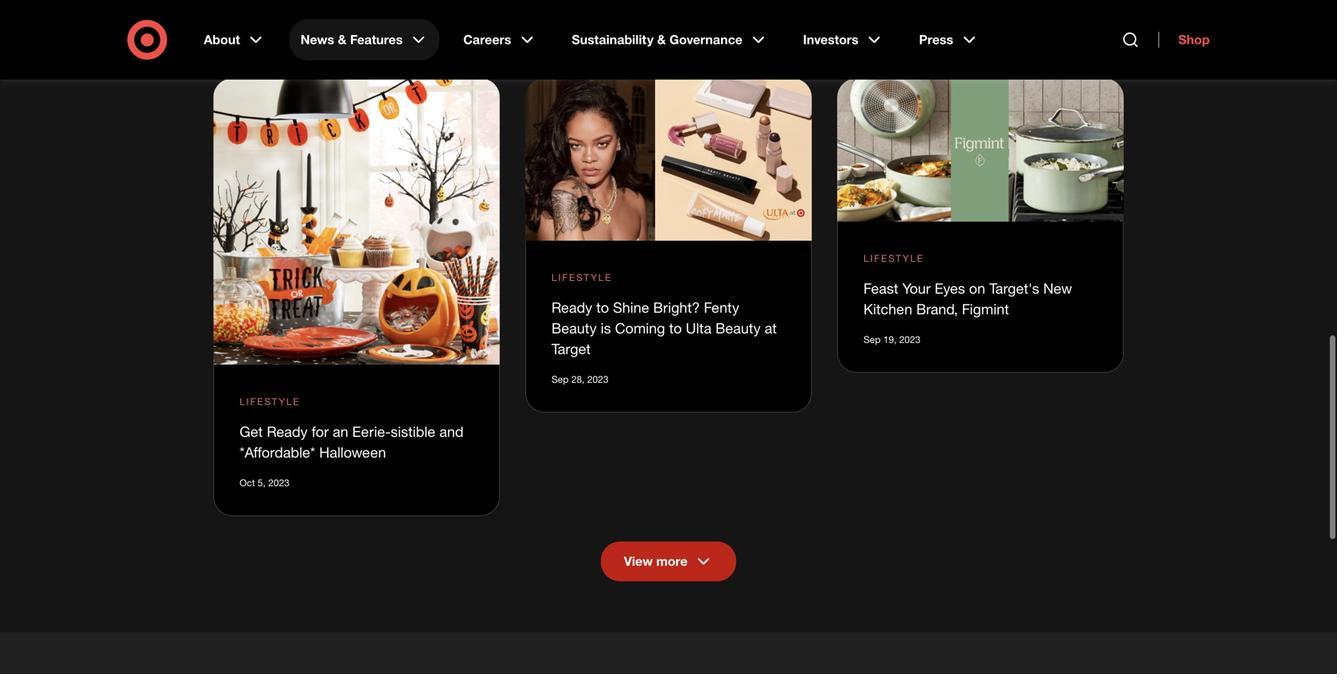 Task type: locate. For each thing, give the bounding box(es) containing it.
lifestyle link for feast
[[863, 251, 924, 265]]

0 horizontal spatial sep
[[552, 373, 569, 385]]

sep 28, 2023
[[552, 373, 608, 385]]

lifestyle link up feast
[[863, 251, 924, 265]]

a tablescape of halloween decorations, candy and snacks. image
[[213, 78, 500, 365]]

1 horizontal spatial 2023
[[587, 373, 608, 385]]

19,
[[883, 333, 897, 345]]

2 vertical spatial lifestyle
[[240, 396, 300, 407]]

beauty down fenty at the right top of the page
[[715, 319, 761, 336]]

get ready for an eerie-sistible and *affordable* halloween
[[240, 423, 464, 461]]

figmint
[[962, 300, 1009, 318]]

sep for feast your eyes on target's new kitchen brand, figmint
[[863, 333, 881, 345]]

lifestyle up the get
[[240, 396, 300, 407]]

0 horizontal spatial ready
[[267, 423, 308, 440]]

investors link
[[792, 19, 895, 60]]

ready inside get ready for an eerie-sistible and *affordable* halloween
[[267, 423, 308, 440]]

2 vertical spatial 2023
[[268, 477, 289, 489]]

shop link
[[1158, 32, 1210, 48]]

sep left 28,
[[552, 373, 569, 385]]

to
[[596, 299, 609, 316], [669, 319, 682, 336]]

2023
[[899, 333, 920, 345], [587, 373, 608, 385], [268, 477, 289, 489]]

0 vertical spatial 2023
[[899, 333, 920, 345]]

sep left 19,
[[863, 333, 881, 345]]

1 horizontal spatial sep
[[863, 333, 881, 345]]

oct 5, 2023
[[240, 477, 289, 489]]

lifestyle link up the get
[[240, 394, 300, 409]]

ready to shine bright? fenty beauty is coming to ulta beauty at target link
[[552, 299, 777, 357]]

press link
[[908, 19, 990, 60]]

0 vertical spatial lifestyle link
[[863, 251, 924, 265]]

1 vertical spatial 2023
[[587, 373, 608, 385]]

lifestyle
[[863, 252, 924, 264], [552, 271, 612, 283], [240, 396, 300, 407]]

2 horizontal spatial lifestyle
[[863, 252, 924, 264]]

lifestyle link
[[863, 251, 924, 265], [552, 270, 612, 284], [240, 394, 300, 409]]

& left governance
[[657, 32, 666, 47]]

lifestyle up is
[[552, 271, 612, 283]]

ready to shine bright? fenty beauty is coming to ulta beauty at target
[[552, 299, 777, 357]]

1 horizontal spatial &
[[657, 32, 666, 47]]

ready up *affordable* in the bottom of the page
[[267, 423, 308, 440]]

sep
[[863, 333, 881, 345], [552, 373, 569, 385]]

& right news in the left top of the page
[[338, 32, 347, 47]]

2 beauty from the left
[[715, 319, 761, 336]]

to up is
[[596, 299, 609, 316]]

feast your eyes on target's new kitchen brand, figmint
[[863, 280, 1072, 318]]

0 horizontal spatial 2023
[[268, 477, 289, 489]]

0 horizontal spatial lifestyle link
[[240, 394, 300, 409]]

lifestyle link up is
[[552, 270, 612, 284]]

lifestyle up feast
[[863, 252, 924, 264]]

sep for ready to shine bright? fenty beauty is coming to ulta beauty at target
[[552, 373, 569, 385]]

at
[[765, 319, 777, 336]]

ready up the target
[[552, 299, 592, 316]]

press
[[919, 32, 953, 47]]

target
[[552, 340, 591, 357]]

a photo of rihanna next to an image of several fenty beauty makeup items. image
[[525, 78, 812, 241]]

eyes
[[935, 280, 965, 297]]

1 horizontal spatial lifestyle
[[552, 271, 612, 283]]

about link
[[193, 19, 277, 60]]

& inside "news & features" 'link'
[[338, 32, 347, 47]]

2 vertical spatial lifestyle link
[[240, 394, 300, 409]]

&
[[338, 32, 347, 47], [657, 32, 666, 47]]

lifestyle link for ready
[[552, 270, 612, 284]]

1 vertical spatial lifestyle
[[552, 271, 612, 283]]

your
[[902, 280, 931, 297]]

news & features
[[301, 32, 403, 47]]

beauty up the target
[[552, 319, 597, 336]]

2 horizontal spatial lifestyle link
[[863, 251, 924, 265]]

2023 right 19,
[[899, 333, 920, 345]]

1 & from the left
[[338, 32, 347, 47]]

*affordable*
[[240, 444, 315, 461]]

view more button
[[601, 542, 736, 581]]

1 horizontal spatial beauty
[[715, 319, 761, 336]]

ready
[[552, 299, 592, 316], [267, 423, 308, 440]]

an
[[333, 423, 348, 440]]

2023 right 28,
[[587, 373, 608, 385]]

feast
[[863, 280, 898, 297]]

1 vertical spatial lifestyle link
[[552, 270, 612, 284]]

ready inside ready to shine bright? fenty beauty is coming to ulta beauty at target
[[552, 299, 592, 316]]

kitchen
[[863, 300, 912, 318]]

to down bright?
[[669, 319, 682, 336]]

1 vertical spatial sep
[[552, 373, 569, 385]]

0 horizontal spatial beauty
[[552, 319, 597, 336]]

28,
[[571, 373, 585, 385]]

more
[[656, 553, 688, 569]]

& for features
[[338, 32, 347, 47]]

1 horizontal spatial to
[[669, 319, 682, 336]]

& inside the sustainability & governance link
[[657, 32, 666, 47]]

0 vertical spatial lifestyle
[[863, 252, 924, 264]]

oct
[[240, 477, 255, 489]]

get ready for an eerie-sistible and *affordable* halloween link
[[240, 423, 464, 461]]

beauty
[[552, 319, 597, 336], [715, 319, 761, 336]]

0 vertical spatial sep
[[863, 333, 881, 345]]

1 vertical spatial ready
[[267, 423, 308, 440]]

1 horizontal spatial lifestyle link
[[552, 270, 612, 284]]

halloween
[[319, 444, 386, 461]]

lifestyle for ready
[[552, 271, 612, 283]]

0 vertical spatial ready
[[552, 299, 592, 316]]

on
[[969, 280, 985, 297]]

and
[[439, 423, 464, 440]]

0 horizontal spatial lifestyle
[[240, 396, 300, 407]]

0 horizontal spatial to
[[596, 299, 609, 316]]

2023 right 5,
[[268, 477, 289, 489]]

0 horizontal spatial &
[[338, 32, 347, 47]]

2 horizontal spatial 2023
[[899, 333, 920, 345]]

2 & from the left
[[657, 32, 666, 47]]

1 horizontal spatial ready
[[552, 299, 592, 316]]



Task type: vqa. For each thing, say whether or not it's contained in the screenshot.
Beauty
yes



Task type: describe. For each thing, give the bounding box(es) containing it.
0 vertical spatial to
[[596, 299, 609, 316]]

sistible
[[391, 423, 435, 440]]

new
[[1043, 280, 1072, 297]]

lifestyle for get
[[240, 396, 300, 407]]

features
[[350, 32, 403, 47]]

feast your eyes on target's new kitchen brand, figmint link
[[863, 280, 1072, 318]]

brand,
[[916, 300, 958, 318]]

sustainability
[[572, 32, 654, 47]]

mint green pots and pans on a stove and the word "figmint" and logo on a green background. image
[[837, 78, 1124, 222]]

& for governance
[[657, 32, 666, 47]]

1 beauty from the left
[[552, 319, 597, 336]]

lifestyle link for get
[[240, 394, 300, 409]]

investors
[[803, 32, 858, 47]]

careers
[[463, 32, 511, 47]]

5,
[[258, 477, 266, 489]]

2023 for *affordable*
[[268, 477, 289, 489]]

view more
[[624, 553, 688, 569]]

ulta
[[686, 319, 711, 336]]

sustainability & governance link
[[561, 19, 779, 60]]

target's
[[989, 280, 1039, 297]]

news
[[301, 32, 334, 47]]

is
[[601, 319, 611, 336]]

eerie-
[[352, 423, 391, 440]]

2023 for brand,
[[899, 333, 920, 345]]

fenty
[[704, 299, 739, 316]]

lifestyle for feast
[[863, 252, 924, 264]]

get
[[240, 423, 263, 440]]

2023 for coming
[[587, 373, 608, 385]]

sustainability & governance
[[572, 32, 742, 47]]

sep 19, 2023
[[863, 333, 920, 345]]

for
[[312, 423, 329, 440]]

bright?
[[653, 299, 700, 316]]

governance
[[669, 32, 742, 47]]

shine
[[613, 299, 649, 316]]

1 vertical spatial to
[[669, 319, 682, 336]]

coming
[[615, 319, 665, 336]]

careers link
[[452, 19, 548, 60]]

shop
[[1178, 32, 1210, 47]]

about
[[204, 32, 240, 47]]

news & features link
[[289, 19, 439, 60]]

view
[[624, 553, 653, 569]]



